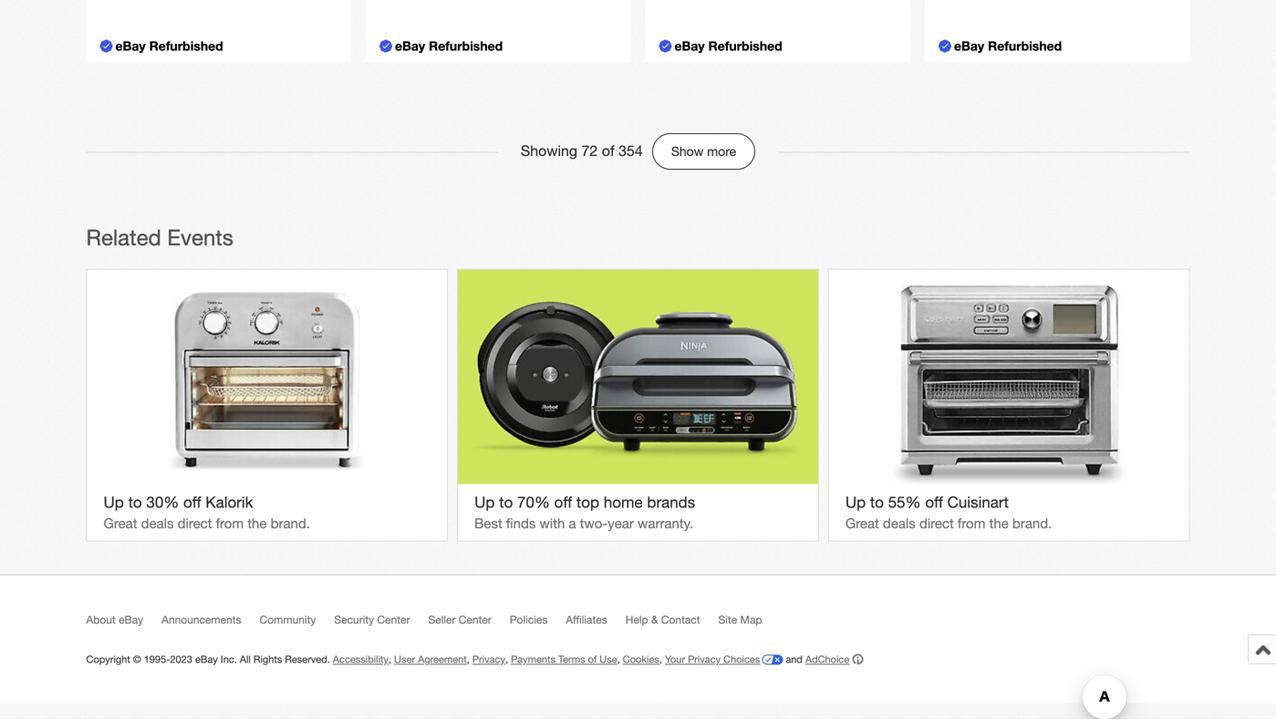 Task type: describe. For each thing, give the bounding box(es) containing it.
up for up to 70% off top home brands
[[475, 493, 495, 511]]

great for up to 30% off kalorik
[[104, 515, 137, 531]]

home
[[604, 493, 643, 511]]

4 refurbished from the left
[[988, 38, 1062, 53]]

1995-
[[144, 653, 170, 665]]

map
[[740, 613, 762, 626]]

from for cuisinart
[[958, 515, 986, 531]]

354
[[619, 142, 643, 159]]

up to 55% off cuisinart great deals direct from the brand.
[[846, 493, 1052, 531]]

2023
[[170, 653, 192, 665]]

security
[[334, 613, 374, 626]]

1 privacy from the left
[[473, 653, 505, 665]]

policies link
[[510, 613, 566, 634]]

3 , from the left
[[505, 653, 508, 665]]

reserved.
[[285, 653, 330, 665]]

help & contact link
[[626, 613, 719, 634]]

policies
[[510, 613, 548, 626]]

direct for kalorik
[[178, 515, 212, 531]]

related
[[86, 224, 161, 250]]

affiliates link
[[566, 613, 626, 634]]

related events
[[86, 224, 233, 250]]

security center
[[334, 613, 410, 626]]

and
[[786, 653, 803, 665]]

1 horizontal spatial of
[[602, 142, 615, 159]]

show
[[671, 144, 704, 159]]

cookies link
[[623, 653, 660, 665]]

1 vertical spatial of
[[588, 653, 597, 665]]

your privacy choices link
[[665, 653, 783, 665]]

1 refurbished from the left
[[149, 38, 223, 53]]

inc.
[[221, 653, 237, 665]]

community link
[[260, 613, 334, 634]]

site
[[719, 613, 737, 626]]

copyright © 1995-2023 ebay inc. all rights reserved. accessibility , user agreement , privacy , payments terms of use , cookies , your privacy choices
[[86, 653, 760, 665]]

help
[[626, 613, 648, 626]]

announcements link
[[162, 613, 260, 634]]

cuisinart
[[948, 493, 1009, 511]]

with
[[540, 515, 565, 531]]

more
[[707, 144, 736, 159]]

accessibility link
[[333, 653, 389, 665]]

showing
[[521, 142, 578, 159]]

site map
[[719, 613, 762, 626]]

3 refurbished from the left
[[709, 38, 783, 53]]

show more button
[[652, 133, 756, 170]]

off for 70%
[[554, 493, 572, 511]]

about
[[86, 613, 116, 626]]

contact
[[661, 613, 700, 626]]

adchoice
[[806, 653, 850, 665]]

brand. for up to 55% off cuisinart
[[1013, 515, 1052, 531]]

up to 30% off kalorik great deals direct from the brand.
[[104, 493, 310, 531]]

two-
[[580, 515, 608, 531]]

choices
[[724, 653, 760, 665]]

a
[[569, 515, 576, 531]]

2 , from the left
[[467, 653, 470, 665]]

about ebay link
[[86, 613, 162, 634]]

to for 55%
[[870, 493, 884, 511]]

all
[[240, 653, 251, 665]]

brand. for up to 30% off kalorik
[[271, 515, 310, 531]]



Task type: locate. For each thing, give the bounding box(es) containing it.
from inside up to 30% off kalorik great deals direct from the brand.
[[216, 515, 244, 531]]

privacy down seller center link
[[473, 653, 505, 665]]

off right 55%
[[926, 493, 943, 511]]

1 horizontal spatial up
[[475, 493, 495, 511]]

1 horizontal spatial off
[[554, 493, 572, 511]]

0 horizontal spatial the
[[248, 515, 267, 531]]

,
[[389, 653, 392, 665], [467, 653, 470, 665], [505, 653, 508, 665], [617, 653, 620, 665], [660, 653, 662, 665]]

deals for 55%
[[883, 515, 916, 531]]

0 horizontal spatial great
[[104, 515, 137, 531]]

off up a
[[554, 493, 572, 511]]

center inside seller center link
[[459, 613, 492, 626]]

off
[[183, 493, 201, 511], [554, 493, 572, 511], [926, 493, 943, 511]]

from down kalorik
[[216, 515, 244, 531]]

announcements
[[162, 613, 241, 626]]

up
[[104, 493, 124, 511], [475, 493, 495, 511], [846, 493, 866, 511]]

0 horizontal spatial brand.
[[271, 515, 310, 531]]

direct down 30%
[[178, 515, 212, 531]]

events
[[167, 224, 233, 250]]

finds
[[506, 515, 536, 531]]

, left privacy "link"
[[467, 653, 470, 665]]

seller center
[[428, 613, 492, 626]]

4 , from the left
[[617, 653, 620, 665]]

, left user
[[389, 653, 392, 665]]

cookies
[[623, 653, 660, 665]]

1 off from the left
[[183, 493, 201, 511]]

2 horizontal spatial off
[[926, 493, 943, 511]]

user
[[394, 653, 415, 665]]

seller center link
[[428, 613, 510, 634]]

privacy
[[473, 653, 505, 665], [688, 653, 721, 665]]

great
[[104, 515, 137, 531], [846, 515, 879, 531]]

to inside up to 70% off top home brands best finds with a two-year warranty.
[[499, 493, 513, 511]]

up to 70% off top home brands best finds with a two-year warranty.
[[475, 493, 696, 531]]

up left 55%
[[846, 493, 866, 511]]

direct inside up to 30% off kalorik great deals direct from the brand.
[[178, 515, 212, 531]]

brands
[[647, 493, 696, 511]]

center inside security center "link"
[[377, 613, 410, 626]]

deals inside the up to 55% off cuisinart great deals direct from the brand.
[[883, 515, 916, 531]]

help & contact
[[626, 613, 700, 626]]

up for up to 30% off kalorik
[[104, 493, 124, 511]]

1 horizontal spatial from
[[958, 515, 986, 531]]

from
[[216, 515, 244, 531], [958, 515, 986, 531]]

2 refurbished from the left
[[429, 38, 503, 53]]

brand. inside the up to 55% off cuisinart great deals direct from the brand.
[[1013, 515, 1052, 531]]

55%
[[888, 493, 921, 511]]

off inside up to 70% off top home brands best finds with a two-year warranty.
[[554, 493, 572, 511]]

2 center from the left
[[459, 613, 492, 626]]

1 from from the left
[[216, 515, 244, 531]]

2 brand. from the left
[[1013, 515, 1052, 531]]

1 horizontal spatial deals
[[883, 515, 916, 531]]

ebay refurbished
[[115, 38, 223, 53], [395, 38, 503, 53], [675, 38, 783, 53], [954, 38, 1062, 53]]

1 horizontal spatial to
[[499, 493, 513, 511]]

use
[[600, 653, 617, 665]]

of right the '72'
[[602, 142, 615, 159]]

community
[[260, 613, 316, 626]]

2 up from the left
[[475, 493, 495, 511]]

0 horizontal spatial off
[[183, 493, 201, 511]]

ebay
[[115, 38, 146, 53], [395, 38, 425, 53], [675, 38, 705, 53], [954, 38, 985, 53], [119, 613, 143, 626], [195, 653, 218, 665]]

showing 72 of 354
[[521, 142, 643, 159]]

1 , from the left
[[389, 653, 392, 665]]

70%
[[517, 493, 550, 511]]

the inside up to 30% off kalorik great deals direct from the brand.
[[248, 515, 267, 531]]

agreement
[[418, 653, 467, 665]]

1 ebay refurbished from the left
[[115, 38, 223, 53]]

adchoice link
[[806, 653, 863, 665]]

, left cookies
[[617, 653, 620, 665]]

up up best on the left of the page
[[475, 493, 495, 511]]

direct
[[178, 515, 212, 531], [920, 515, 954, 531]]

and adchoice
[[783, 653, 850, 665]]

about ebay
[[86, 613, 143, 626]]

0 horizontal spatial of
[[588, 653, 597, 665]]

user agreement link
[[394, 653, 467, 665]]

up for up to 55% off cuisinart
[[846, 493, 866, 511]]

center for seller center
[[459, 613, 492, 626]]

1 horizontal spatial privacy
[[688, 653, 721, 665]]

the down cuisinart
[[990, 515, 1009, 531]]

2 ebay refurbished from the left
[[395, 38, 503, 53]]

72
[[582, 142, 598, 159]]

1 brand. from the left
[[271, 515, 310, 531]]

up inside the up to 55% off cuisinart great deals direct from the brand.
[[846, 493, 866, 511]]

to left 55%
[[870, 493, 884, 511]]

security center link
[[334, 613, 428, 634]]

year
[[608, 515, 634, 531]]

direct down 55%
[[920, 515, 954, 531]]

of
[[602, 142, 615, 159], [588, 653, 597, 665]]

rights
[[254, 653, 282, 665]]

brand.
[[271, 515, 310, 531], [1013, 515, 1052, 531]]

&
[[651, 613, 658, 626]]

great inside up to 30% off kalorik great deals direct from the brand.
[[104, 515, 137, 531]]

up left 30%
[[104, 493, 124, 511]]

privacy right your
[[688, 653, 721, 665]]

kalorik
[[206, 493, 253, 511]]

deals for 30%
[[141, 515, 174, 531]]

deals down 30%
[[141, 515, 174, 531]]

1 horizontal spatial center
[[459, 613, 492, 626]]

, left payments
[[505, 653, 508, 665]]

payments
[[511, 653, 556, 665]]

to inside up to 30% off kalorik great deals direct from the brand.
[[128, 493, 142, 511]]

2 great from the left
[[846, 515, 879, 531]]

to inside the up to 55% off cuisinart great deals direct from the brand.
[[870, 493, 884, 511]]

1 great from the left
[[104, 515, 137, 531]]

accessibility
[[333, 653, 389, 665]]

1 direct from the left
[[178, 515, 212, 531]]

privacy link
[[473, 653, 505, 665]]

warranty.
[[638, 515, 694, 531]]

0 horizontal spatial direct
[[178, 515, 212, 531]]

best
[[475, 515, 503, 531]]

center for security center
[[377, 613, 410, 626]]

site map link
[[719, 613, 781, 634]]

1 up from the left
[[104, 493, 124, 511]]

3 up from the left
[[846, 493, 866, 511]]

0 horizontal spatial center
[[377, 613, 410, 626]]

2 off from the left
[[554, 493, 572, 511]]

1 the from the left
[[248, 515, 267, 531]]

1 horizontal spatial direct
[[920, 515, 954, 531]]

direct for cuisinart
[[920, 515, 954, 531]]

4 ebay refurbished from the left
[[954, 38, 1062, 53]]

the for up to 30% off kalorik
[[248, 515, 267, 531]]

3 ebay refurbished from the left
[[675, 38, 783, 53]]

off inside up to 30% off kalorik great deals direct from the brand.
[[183, 493, 201, 511]]

5 , from the left
[[660, 653, 662, 665]]

the down kalorik
[[248, 515, 267, 531]]

2 horizontal spatial to
[[870, 493, 884, 511]]

1 to from the left
[[128, 493, 142, 511]]

2 the from the left
[[990, 515, 1009, 531]]

0 horizontal spatial deals
[[141, 515, 174, 531]]

center
[[377, 613, 410, 626], [459, 613, 492, 626]]

to for 70%
[[499, 493, 513, 511]]

great inside the up to 55% off cuisinart great deals direct from the brand.
[[846, 515, 879, 531]]

0 vertical spatial of
[[602, 142, 615, 159]]

0 horizontal spatial from
[[216, 515, 244, 531]]

affiliates
[[566, 613, 607, 626]]

3 off from the left
[[926, 493, 943, 511]]

your
[[665, 653, 685, 665]]

off for 55%
[[926, 493, 943, 511]]

up inside up to 30% off kalorik great deals direct from the brand.
[[104, 493, 124, 511]]

2 privacy from the left
[[688, 653, 721, 665]]

2 from from the left
[[958, 515, 986, 531]]

1 center from the left
[[377, 613, 410, 626]]

from inside the up to 55% off cuisinart great deals direct from the brand.
[[958, 515, 986, 531]]

3 to from the left
[[870, 493, 884, 511]]

from for kalorik
[[216, 515, 244, 531]]

direct inside the up to 55% off cuisinart great deals direct from the brand.
[[920, 515, 954, 531]]

off for 30%
[[183, 493, 201, 511]]

to left 30%
[[128, 493, 142, 511]]

terms
[[558, 653, 585, 665]]

deals down 55%
[[883, 515, 916, 531]]

seller
[[428, 613, 456, 626]]

2 to from the left
[[499, 493, 513, 511]]

brand. inside up to 30% off kalorik great deals direct from the brand.
[[271, 515, 310, 531]]

payments terms of use link
[[511, 653, 617, 665]]

1 horizontal spatial great
[[846, 515, 879, 531]]

the for up to 55% off cuisinart
[[990, 515, 1009, 531]]

1 deals from the left
[[141, 515, 174, 531]]

deals
[[141, 515, 174, 531], [883, 515, 916, 531]]

1 horizontal spatial the
[[990, 515, 1009, 531]]

2 deals from the left
[[883, 515, 916, 531]]

©
[[133, 653, 141, 665]]

copyright
[[86, 653, 130, 665]]

1 horizontal spatial brand.
[[1013, 515, 1052, 531]]

0 horizontal spatial up
[[104, 493, 124, 511]]

great for up to 55% off cuisinart
[[846, 515, 879, 531]]

30%
[[146, 493, 179, 511]]

refurbished
[[149, 38, 223, 53], [429, 38, 503, 53], [709, 38, 783, 53], [988, 38, 1062, 53]]

2 horizontal spatial up
[[846, 493, 866, 511]]

2 direct from the left
[[920, 515, 954, 531]]

to up finds
[[499, 493, 513, 511]]

, left your
[[660, 653, 662, 665]]

show more
[[671, 144, 736, 159]]

off right 30%
[[183, 493, 201, 511]]

the
[[248, 515, 267, 531], [990, 515, 1009, 531]]

0 horizontal spatial to
[[128, 493, 142, 511]]

from down cuisinart
[[958, 515, 986, 531]]

top
[[577, 493, 600, 511]]

of left use
[[588, 653, 597, 665]]

to for 30%
[[128, 493, 142, 511]]

center right security
[[377, 613, 410, 626]]

deals inside up to 30% off kalorik great deals direct from the brand.
[[141, 515, 174, 531]]

up inside up to 70% off top home brands best finds with a two-year warranty.
[[475, 493, 495, 511]]

center right seller
[[459, 613, 492, 626]]

to
[[128, 493, 142, 511], [499, 493, 513, 511], [870, 493, 884, 511]]

0 horizontal spatial privacy
[[473, 653, 505, 665]]

off inside the up to 55% off cuisinart great deals direct from the brand.
[[926, 493, 943, 511]]

the inside the up to 55% off cuisinart great deals direct from the brand.
[[990, 515, 1009, 531]]



Task type: vqa. For each thing, say whether or not it's contained in the screenshot.
rightmost of
yes



